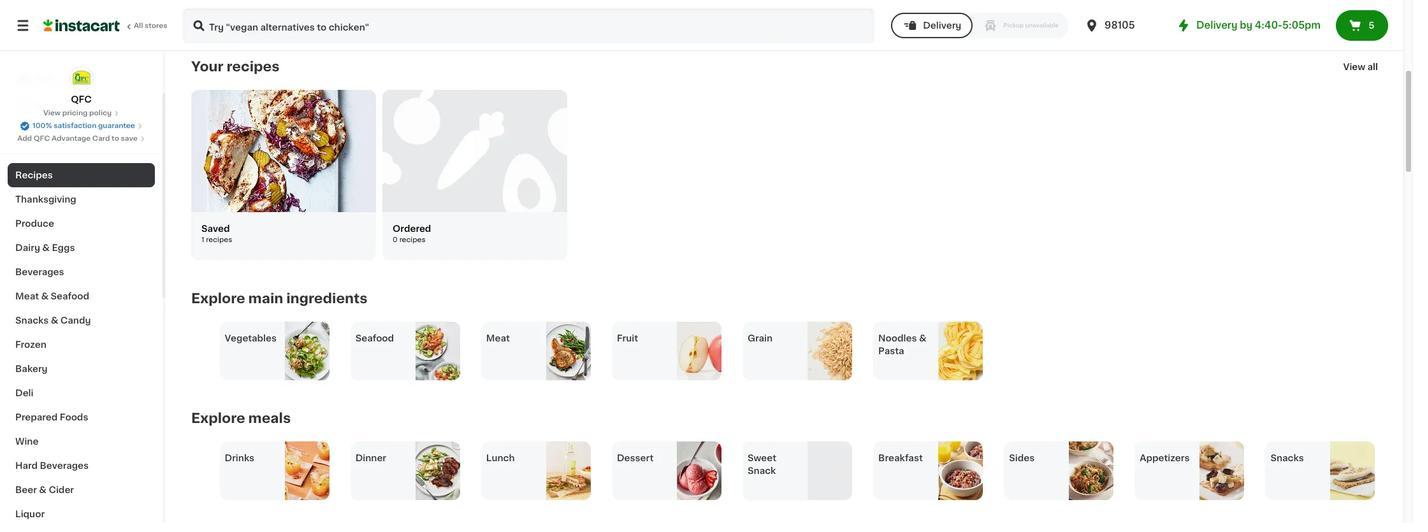 Task type: describe. For each thing, give the bounding box(es) containing it.
fruit link
[[612, 322, 722, 380]]

0 horizontal spatial qfc
[[34, 135, 50, 142]]

produce link
[[8, 212, 155, 236]]

view pricing policy
[[43, 110, 112, 117]]

view for view pricing policy
[[43, 110, 61, 117]]

liquor link
[[8, 502, 155, 523]]

all
[[1368, 62, 1378, 71]]

& for meat
[[41, 292, 49, 301]]

beverages inside beverages link
[[15, 268, 64, 277]]

beverages inside hard beverages link
[[40, 462, 89, 470]]

delivery button
[[891, 13, 973, 38]]

beer & cider
[[15, 486, 74, 495]]

it
[[56, 100, 62, 109]]

add qfc advantage card to save link
[[17, 134, 145, 144]]

noodles & pasta link
[[873, 322, 983, 380]]

beverages link
[[8, 260, 155, 284]]

drinks
[[225, 454, 254, 462]]

card
[[92, 135, 110, 142]]

cider
[[49, 486, 74, 495]]

0 vertical spatial seafood
[[51, 292, 89, 301]]

grain
[[748, 334, 773, 343]]

delivery for delivery
[[923, 21, 961, 30]]

breakfast link
[[873, 441, 983, 500]]

grain link
[[743, 322, 852, 380]]

advantage
[[52, 135, 91, 142]]

add
[[17, 135, 32, 142]]

buy it again
[[36, 100, 90, 109]]

bakery
[[15, 365, 48, 374]]

noodles
[[878, 334, 917, 343]]

meat link
[[481, 322, 591, 380]]

foods
[[60, 413, 88, 422]]

& for dairy
[[42, 244, 50, 252]]

dinner
[[355, 454, 386, 462]]

your
[[191, 60, 223, 73]]

1 horizontal spatial seafood
[[355, 334, 394, 343]]

sweet snack link
[[743, 441, 852, 500]]

main
[[248, 292, 283, 305]]

5:05pm
[[1283, 20, 1321, 30]]

buy it again link
[[8, 92, 155, 117]]

meals
[[248, 411, 291, 425]]

stores
[[145, 22, 167, 29]]

deli link
[[8, 381, 155, 405]]

view all
[[1343, 62, 1378, 71]]

beer
[[15, 486, 37, 495]]

recipes for ordered
[[399, 236, 426, 243]]

dinner link
[[350, 441, 460, 500]]

your recipes
[[191, 60, 279, 73]]

explore main ingredients
[[191, 292, 367, 305]]

delivery for delivery by 4:40-5:05pm
[[1197, 20, 1238, 30]]

buy
[[36, 100, 54, 109]]

snack
[[748, 466, 776, 475]]

pasta
[[878, 346, 904, 355]]

saved 1 recipes
[[201, 224, 232, 243]]

meat for meat & seafood
[[15, 292, 39, 301]]

dessert link
[[612, 441, 722, 500]]

to
[[112, 135, 119, 142]]

service type group
[[891, 13, 1069, 38]]

noodles & pasta
[[878, 334, 927, 355]]

100% satisfaction guarantee button
[[20, 119, 143, 131]]

view pricing policy link
[[43, 108, 119, 119]]

delivery by 4:40-5:05pm link
[[1176, 18, 1321, 33]]

Search field
[[184, 9, 873, 42]]

sweet
[[748, 454, 776, 462]]

all
[[134, 22, 143, 29]]

explore for explore main ingredients
[[191, 292, 245, 305]]

produce
[[15, 219, 54, 228]]

wine
[[15, 437, 38, 446]]

vegetables
[[225, 334, 277, 343]]

& for beer
[[39, 486, 47, 495]]



Task type: locate. For each thing, give the bounding box(es) containing it.
seafood link
[[350, 322, 460, 380]]

1 vertical spatial meat
[[486, 334, 510, 343]]

2 explore from the top
[[191, 411, 245, 425]]

1 vertical spatial explore
[[191, 411, 245, 425]]

sides
[[1009, 454, 1035, 462]]

snacks & candy
[[15, 316, 91, 325]]

seafood down ingredients
[[355, 334, 394, 343]]

snacks for snacks
[[1271, 454, 1304, 462]]

save
[[121, 135, 138, 142]]

1 vertical spatial snacks
[[1271, 454, 1304, 462]]

hard beverages
[[15, 462, 89, 470]]

explore meals
[[191, 411, 291, 425]]

appetizers
[[1140, 454, 1190, 462]]

0 vertical spatial meat
[[15, 292, 39, 301]]

view all link
[[1343, 60, 1378, 73]]

98105 button
[[1084, 8, 1161, 43]]

0 horizontal spatial snacks
[[15, 316, 49, 325]]

all stores
[[134, 22, 167, 29]]

recipes right your
[[227, 60, 279, 73]]

appetizers link
[[1135, 441, 1244, 500]]

5 button
[[1336, 10, 1388, 41]]

beverages
[[15, 268, 64, 277], [40, 462, 89, 470]]

beverages up cider
[[40, 462, 89, 470]]

meat for meat
[[486, 334, 510, 343]]

view down it
[[43, 110, 61, 117]]

beer & cider link
[[8, 478, 155, 502]]

beverages down dairy & eggs
[[15, 268, 64, 277]]

explore up drinks at bottom left
[[191, 411, 245, 425]]

ordered 0 recipes
[[393, 224, 431, 243]]

delivery by 4:40-5:05pm
[[1197, 20, 1321, 30]]

0
[[393, 236, 398, 243]]

1 explore from the top
[[191, 292, 245, 305]]

0 vertical spatial snacks
[[15, 316, 49, 325]]

& for snacks
[[51, 316, 58, 325]]

lists
[[36, 126, 58, 135]]

all stores link
[[43, 8, 168, 43]]

seafood up candy
[[51, 292, 89, 301]]

0 vertical spatial view
[[1343, 62, 1366, 71]]

snacks for snacks & candy
[[15, 316, 49, 325]]

qfc link
[[69, 66, 93, 106]]

100%
[[33, 122, 52, 129]]

deli
[[15, 389, 33, 398]]

snacks inside snacks 'link'
[[1271, 454, 1304, 462]]

meat inside meat link
[[486, 334, 510, 343]]

recipes down the saved
[[206, 236, 232, 243]]

hard
[[15, 462, 38, 470]]

1 vertical spatial seafood
[[355, 334, 394, 343]]

0 horizontal spatial delivery
[[923, 21, 961, 30]]

wine link
[[8, 430, 155, 454]]

1 vertical spatial beverages
[[40, 462, 89, 470]]

pricing
[[62, 110, 88, 117]]

policy
[[89, 110, 112, 117]]

0 horizontal spatial view
[[43, 110, 61, 117]]

explore for explore meals
[[191, 411, 245, 425]]

sweet snack
[[748, 454, 776, 475]]

delivery
[[1197, 20, 1238, 30], [923, 21, 961, 30]]

1 horizontal spatial qfc
[[71, 95, 92, 104]]

dessert
[[617, 454, 654, 462]]

bakery link
[[8, 357, 155, 381]]

ordered
[[393, 224, 431, 233]]

lists link
[[8, 117, 155, 143]]

shop
[[36, 75, 60, 84]]

& for noodles
[[919, 334, 927, 343]]

recipes inside saved 1 recipes
[[206, 236, 232, 243]]

prepared
[[15, 413, 58, 422]]

recipes for saved
[[206, 236, 232, 243]]

explore
[[191, 292, 245, 305], [191, 411, 245, 425]]

meat inside meat & seafood link
[[15, 292, 39, 301]]

fruit
[[617, 334, 638, 343]]

5
[[1369, 21, 1375, 30]]

thanksgiving link
[[8, 187, 155, 212]]

recipes down the ordered
[[399, 236, 426, 243]]

& right noodles
[[919, 334, 927, 343]]

1 horizontal spatial meat
[[486, 334, 510, 343]]

ingredients
[[286, 292, 367, 305]]

& left candy
[[51, 316, 58, 325]]

lunch link
[[481, 441, 591, 500]]

snacks & candy link
[[8, 309, 155, 333]]

1 horizontal spatial view
[[1343, 62, 1366, 71]]

0 vertical spatial qfc
[[71, 95, 92, 104]]

1 horizontal spatial snacks
[[1271, 454, 1304, 462]]

guarantee
[[98, 122, 135, 129]]

candy
[[60, 316, 91, 325]]

qfc logo image
[[69, 66, 93, 91]]

drinks link
[[220, 441, 329, 500]]

1 vertical spatial qfc
[[34, 135, 50, 142]]

meat & seafood link
[[8, 284, 155, 309]]

delivery inside button
[[923, 21, 961, 30]]

frozen
[[15, 340, 46, 349]]

&
[[42, 244, 50, 252], [41, 292, 49, 301], [51, 316, 58, 325], [919, 334, 927, 343], [39, 486, 47, 495]]

qfc down lists
[[34, 135, 50, 142]]

by
[[1240, 20, 1253, 30]]

add qfc advantage card to save
[[17, 135, 138, 142]]

dairy & eggs link
[[8, 236, 155, 260]]

shop link
[[8, 66, 155, 92]]

dairy & eggs
[[15, 244, 75, 252]]

saved
[[201, 224, 230, 233]]

hard beverages link
[[8, 454, 155, 478]]

recipes inside ordered 0 recipes
[[399, 236, 426, 243]]

frozen link
[[8, 333, 155, 357]]

snacks
[[15, 316, 49, 325], [1271, 454, 1304, 462]]

& left 'eggs'
[[42, 244, 50, 252]]

1 vertical spatial view
[[43, 110, 61, 117]]

item carousel region
[[191, 441, 1396, 500]]

dairy
[[15, 244, 40, 252]]

& right beer
[[39, 486, 47, 495]]

liquor
[[15, 510, 45, 519]]

None search field
[[182, 8, 875, 43]]

qfc up view pricing policy link
[[71, 95, 92, 104]]

view left all
[[1343, 62, 1366, 71]]

0 vertical spatial beverages
[[15, 268, 64, 277]]

0 horizontal spatial meat
[[15, 292, 39, 301]]

& inside noodles & pasta
[[919, 334, 927, 343]]

1 horizontal spatial delivery
[[1197, 20, 1238, 30]]

recipes
[[15, 171, 53, 180]]

0 horizontal spatial seafood
[[51, 292, 89, 301]]

satisfaction
[[54, 122, 96, 129]]

seafood
[[51, 292, 89, 301], [355, 334, 394, 343]]

qfc
[[71, 95, 92, 104], [34, 135, 50, 142]]

thanksgiving
[[15, 195, 76, 204]]

explore left main
[[191, 292, 245, 305]]

100% satisfaction guarantee
[[33, 122, 135, 129]]

hot chicken tacos with white sauce slaw image
[[191, 90, 376, 212]]

eggs
[[52, 244, 75, 252]]

prepared foods
[[15, 413, 88, 422]]

snacks inside snacks & candy link
[[15, 316, 49, 325]]

view inside 'link'
[[1343, 62, 1366, 71]]

vegetables link
[[220, 322, 329, 380]]

prepared foods link
[[8, 405, 155, 430]]

again
[[64, 100, 90, 109]]

0 vertical spatial explore
[[191, 292, 245, 305]]

view for view all
[[1343, 62, 1366, 71]]

& up snacks & candy
[[41, 292, 49, 301]]

lunch
[[486, 454, 515, 462]]

meat
[[15, 292, 39, 301], [486, 334, 510, 343]]

instacart logo image
[[43, 18, 120, 33]]

recipes link
[[8, 163, 155, 187]]



Task type: vqa. For each thing, say whether or not it's contained in the screenshot.
the bottom 'QFC'
yes



